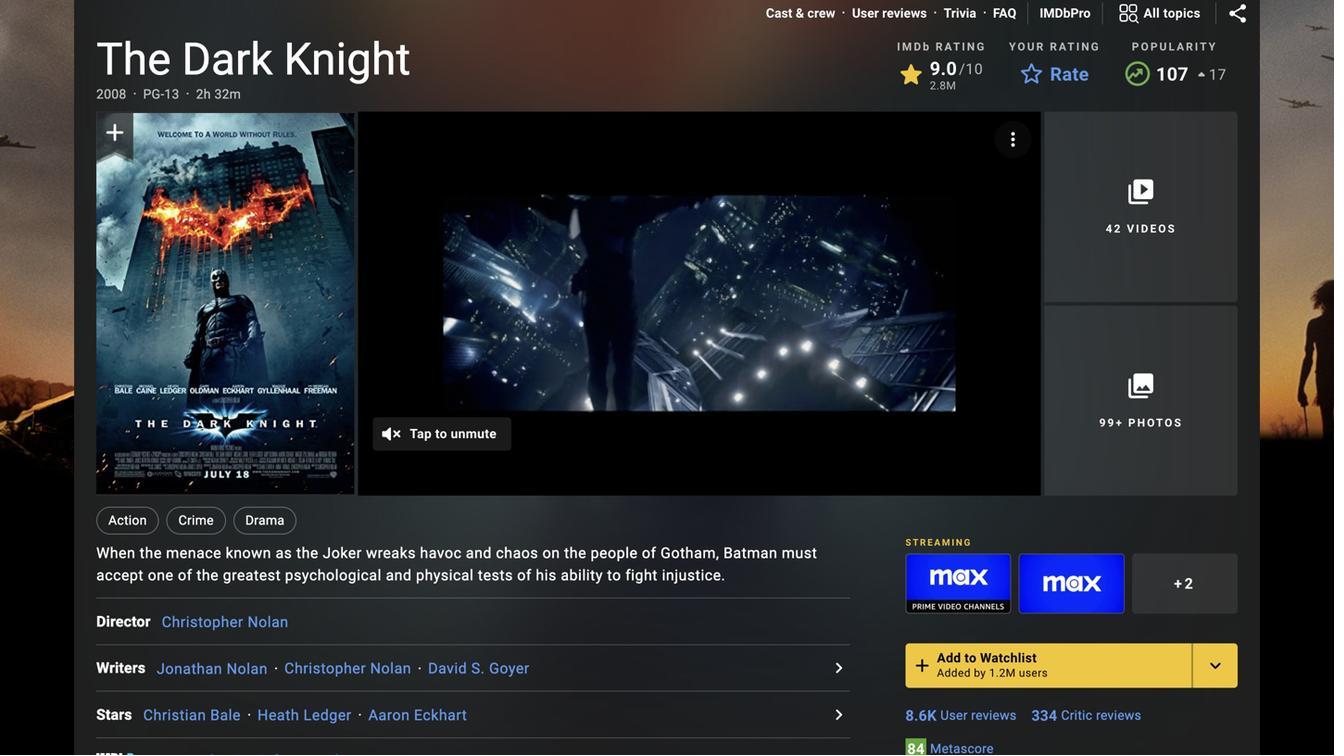 Task type: describe. For each thing, give the bounding box(es) containing it.
add to watchlist added by 1.2m users
[[938, 651, 1049, 680]]

107
[[1157, 63, 1189, 85]]

13
[[164, 87, 180, 102]]

rating for your rating
[[1050, 40, 1101, 53]]

aaron eckhart button
[[369, 707, 468, 724]]

jonathan
[[157, 660, 223, 678]]

action button
[[96, 507, 159, 535]]

watchlist
[[981, 651, 1037, 666]]

aaron eckhart
[[369, 707, 468, 724]]

on
[[543, 545, 560, 562]]

9.0 / 10 2.8m
[[930, 58, 984, 92]]

0 horizontal spatial group
[[96, 112, 354, 496]]

pg-
[[143, 87, 164, 102]]

add title to another list image
[[1205, 655, 1227, 677]]

one
[[148, 567, 174, 585]]

known
[[226, 545, 272, 562]]

heath ledger
[[258, 707, 352, 724]]

1.2m
[[990, 667, 1016, 680]]

ability
[[561, 567, 603, 585]]

0 vertical spatial christopher nolan
[[162, 614, 289, 631]]

user inside 8.6k user reviews
[[941, 708, 968, 724]]

crime button
[[167, 507, 226, 535]]

1 horizontal spatial group
[[906, 554, 1012, 614]]

rating for imdb rating
[[936, 40, 987, 53]]

32m
[[215, 87, 241, 102]]

trailer for blu-ray/dvd release of most recent batman installment image
[[358, 112, 1041, 496]]

+2 button
[[1133, 554, 1238, 614]]

0 vertical spatial christopher nolan button
[[162, 614, 289, 631]]

heath ledger button
[[258, 707, 352, 724]]

crime
[[179, 513, 214, 529]]

10
[[966, 60, 984, 78]]

chaos
[[496, 545, 539, 562]]

aaron
[[369, 707, 410, 724]]

1 watch on max image from the left
[[907, 555, 1011, 613]]

faq button
[[994, 4, 1017, 23]]

2 watch on max image from the left
[[1020, 555, 1124, 613]]

1 horizontal spatial of
[[518, 567, 532, 585]]

to inside when the menace known as the joker wreaks havoc and chaos on the people of gotham, batman must accept one of the greatest psychological and physical tests of his ability to fight injustice.
[[608, 567, 622, 585]]

video player application
[[358, 112, 1041, 496]]

2008 button
[[96, 85, 126, 104]]

drama button
[[233, 507, 297, 535]]

greatest
[[223, 567, 281, 585]]

see full cast and crew image
[[828, 657, 850, 680]]

goyer
[[489, 660, 530, 678]]

reviews for 8.6k
[[972, 708, 1017, 724]]

drama
[[245, 513, 285, 529]]

2h 32m
[[196, 87, 241, 102]]

user reviews button
[[853, 4, 927, 23]]

pg-13 button
[[143, 85, 180, 104]]

critic
[[1062, 708, 1093, 724]]

17
[[1210, 66, 1227, 83]]

add image
[[912, 655, 934, 677]]

2 horizontal spatial of
[[642, 545, 657, 562]]

2 horizontal spatial group
[[1019, 554, 1125, 614]]

users
[[1020, 667, 1049, 680]]

christian bale button
[[143, 707, 241, 724]]

injustice.
[[662, 567, 726, 585]]

morgan freeman, gary oldman, christian bale, michael caine, aaron eckhart, heath ledger, maggie gyllenhaal, cillian murphy, and chin han in the dark knight (2008) image
[[96, 113, 354, 495]]

watch dvd trailer element
[[358, 112, 1041, 496]]

jonathan nolan
[[157, 660, 268, 678]]

eckhart
[[414, 707, 468, 724]]

2.8m
[[930, 79, 957, 92]]

volume off image
[[380, 423, 403, 446]]

nolan for the top christopher nolan 'button'
[[248, 614, 289, 631]]

christopher for the top christopher nolan 'button'
[[162, 614, 244, 631]]

stars
[[96, 706, 132, 724]]

rate button
[[1010, 58, 1101, 91]]

99+ photos
[[1100, 417, 1184, 430]]

8.6k
[[906, 707, 937, 725]]

physical
[[416, 567, 474, 585]]

imdb rating
[[898, 40, 987, 53]]

user inside button
[[853, 6, 879, 21]]

havoc
[[420, 545, 462, 562]]

joker
[[323, 545, 362, 562]]

menace
[[166, 545, 222, 562]]

/
[[960, 60, 966, 78]]

imdbpro button
[[1040, 4, 1091, 23]]

1 vertical spatial christopher nolan button
[[285, 660, 412, 678]]

reviews for 334
[[1097, 708, 1142, 724]]

videos
[[1128, 223, 1177, 236]]

streaming
[[906, 537, 972, 548]]

334 critic reviews
[[1032, 707, 1142, 725]]

the up ability on the bottom
[[565, 545, 587, 562]]

photos
[[1129, 417, 1184, 430]]

dark
[[182, 33, 273, 85]]

stars button
[[96, 704, 143, 726]]

1 vertical spatial christopher nolan
[[285, 660, 412, 678]]

categories image
[[1118, 2, 1140, 25]]

accept
[[96, 567, 144, 585]]



Task type: vqa. For each thing, say whether or not it's contained in the screenshot.
When
yes



Task type: locate. For each thing, give the bounding box(es) containing it.
and down wreaks
[[386, 567, 412, 585]]

1 vertical spatial to
[[608, 567, 622, 585]]

imdbpro
[[1040, 6, 1091, 21]]

wreaks
[[366, 545, 416, 562]]

jonathan nolan button
[[157, 660, 268, 678]]

1 horizontal spatial rating
[[1050, 40, 1101, 53]]

nolan down greatest at the left bottom of the page
[[248, 614, 289, 631]]

christian bale
[[143, 707, 241, 724]]

david s. goyer
[[428, 660, 530, 678]]

christopher up ledger
[[285, 660, 366, 678]]

1 horizontal spatial reviews
[[972, 708, 1017, 724]]

0 horizontal spatial and
[[386, 567, 412, 585]]

christopher nolan button up jonathan nolan
[[162, 614, 289, 631]]

your rating
[[1010, 40, 1101, 53]]

share on social media image
[[1227, 2, 1250, 25]]

rating
[[936, 40, 987, 53], [1050, 40, 1101, 53]]

9.0
[[930, 58, 958, 80]]

tests
[[478, 567, 513, 585]]

99+ photos button
[[1045, 306, 1238, 496]]

all topics
[[1144, 5, 1201, 21]]

2 vertical spatial to
[[965, 651, 977, 666]]

nolan for jonathan nolan button
[[227, 660, 268, 678]]

nolan for bottommost christopher nolan 'button'
[[370, 660, 412, 678]]

user reviews
[[853, 6, 927, 21]]

the up one
[[140, 545, 162, 562]]

faq
[[994, 6, 1017, 21]]

2008
[[96, 87, 126, 102]]

writers button
[[96, 657, 157, 680]]

+2
[[1175, 575, 1196, 593]]

rating up rate
[[1050, 40, 1101, 53]]

video autoplay preference image
[[1002, 128, 1025, 151]]

reviews
[[883, 6, 927, 21], [972, 708, 1017, 724], [1097, 708, 1142, 724]]

0 horizontal spatial of
[[178, 567, 192, 585]]

all
[[1144, 5, 1161, 21]]

pg-13
[[143, 87, 180, 102]]

2h
[[196, 87, 211, 102]]

to for tap
[[435, 427, 448, 442]]

unmute
[[451, 427, 497, 442]]

cast & crew
[[766, 6, 836, 21]]

trivia
[[944, 6, 977, 21]]

99+
[[1100, 417, 1124, 430]]

writers
[[96, 660, 146, 677]]

psychological
[[285, 567, 382, 585]]

bale
[[210, 707, 241, 724]]

to right tap
[[435, 427, 448, 442]]

must
[[782, 545, 818, 562]]

people
[[591, 545, 638, 562]]

&
[[796, 6, 805, 21]]

of left his
[[518, 567, 532, 585]]

0 horizontal spatial rating
[[936, 40, 987, 53]]

added
[[938, 667, 971, 680]]

imdb
[[898, 40, 931, 53]]

knight
[[284, 33, 411, 85]]

0 horizontal spatial to
[[435, 427, 448, 442]]

tap to unmute
[[410, 427, 497, 442]]

to for add
[[965, 651, 977, 666]]

topics
[[1164, 5, 1201, 21]]

cast
[[766, 6, 793, 21]]

user
[[853, 6, 879, 21], [941, 708, 968, 724]]

christopher up jonathan nolan
[[162, 614, 244, 631]]

batman
[[724, 545, 778, 562]]

christopher
[[162, 614, 244, 631], [285, 660, 366, 678]]

0 vertical spatial and
[[466, 545, 492, 562]]

42 videos button
[[1045, 112, 1238, 302]]

of up fight
[[642, 545, 657, 562]]

0 horizontal spatial reviews
[[883, 6, 927, 21]]

reviews up imdb
[[883, 6, 927, 21]]

1 horizontal spatial christopher
[[285, 660, 366, 678]]

when
[[96, 545, 136, 562]]

rating up /
[[936, 40, 987, 53]]

christian
[[143, 707, 206, 724]]

rate
[[1051, 63, 1090, 85]]

the down menace
[[197, 567, 219, 585]]

see full cast and crew image
[[828, 704, 850, 726]]

the dark knight
[[96, 33, 411, 85]]

to down people
[[608, 567, 622, 585]]

popularity
[[1133, 40, 1218, 53]]

his
[[536, 567, 557, 585]]

see full cast and crew element
[[96, 611, 162, 633]]

334
[[1032, 707, 1058, 725]]

1 horizontal spatial watch on max image
[[1020, 555, 1124, 613]]

nolan up aaron
[[370, 660, 412, 678]]

2 horizontal spatial to
[[965, 651, 977, 666]]

of
[[642, 545, 657, 562], [178, 567, 192, 585], [518, 567, 532, 585]]

christopher nolan
[[162, 614, 289, 631], [285, 660, 412, 678]]

watch on max image
[[907, 555, 1011, 613], [1020, 555, 1124, 613]]

1 horizontal spatial user
[[941, 708, 968, 724]]

reviews inside button
[[883, 6, 927, 21]]

8.6k user reviews
[[906, 707, 1017, 725]]

1 vertical spatial christopher
[[285, 660, 366, 678]]

user right 8.6k
[[941, 708, 968, 724]]

1 horizontal spatial to
[[608, 567, 622, 585]]

your
[[1010, 40, 1046, 53]]

when the menace known as the joker wreaks havoc and chaos on the people of gotham, batman must accept one of the greatest psychological and physical tests of his ability to fight injustice.
[[96, 545, 818, 585]]

to inside add to watchlist added by 1.2m users
[[965, 651, 977, 666]]

reviews down the 1.2m
[[972, 708, 1017, 724]]

0 horizontal spatial christopher
[[162, 614, 244, 631]]

tap
[[410, 427, 432, 442]]

david
[[428, 660, 467, 678]]

0 horizontal spatial watch on max image
[[907, 555, 1011, 613]]

1 vertical spatial user
[[941, 708, 968, 724]]

0 vertical spatial user
[[853, 6, 879, 21]]

user right crew
[[853, 6, 879, 21]]

to
[[435, 427, 448, 442], [608, 567, 622, 585], [965, 651, 977, 666]]

fight
[[626, 567, 658, 585]]

reviews inside 8.6k user reviews
[[972, 708, 1017, 724]]

cast & crew button
[[766, 4, 836, 23]]

nolan up bale
[[227, 660, 268, 678]]

christopher for bottommost christopher nolan 'button'
[[285, 660, 366, 678]]

gotham,
[[661, 545, 720, 562]]

christopher nolan up jonathan nolan
[[162, 614, 289, 631]]

christopher nolan up ledger
[[285, 660, 412, 678]]

2 rating from the left
[[1050, 40, 1101, 53]]

trivia button
[[944, 4, 977, 23]]

2 horizontal spatial reviews
[[1097, 708, 1142, 724]]

1 horizontal spatial and
[[466, 545, 492, 562]]

to up the "by"
[[965, 651, 977, 666]]

1 rating from the left
[[936, 40, 987, 53]]

group
[[96, 112, 354, 496], [906, 554, 1012, 614], [1019, 554, 1125, 614]]

reviews right critic
[[1097, 708, 1142, 724]]

to inside button
[[435, 427, 448, 442]]

all topics button
[[1103, 0, 1216, 28]]

arrow drop up image
[[1191, 63, 1213, 86]]

action
[[108, 513, 147, 529]]

christopher nolan button up ledger
[[285, 660, 412, 678]]

tap to unmute group
[[358, 112, 1041, 496]]

0 vertical spatial christopher
[[162, 614, 244, 631]]

0 horizontal spatial user
[[853, 6, 879, 21]]

and up tests
[[466, 545, 492, 562]]

reviews inside 334 critic reviews
[[1097, 708, 1142, 724]]

of down menace
[[178, 567, 192, 585]]

the right as
[[297, 545, 319, 562]]

add
[[938, 651, 962, 666]]

the
[[140, 545, 162, 562], [297, 545, 319, 562], [565, 545, 587, 562], [197, 567, 219, 585]]

0 vertical spatial to
[[435, 427, 448, 442]]

1 vertical spatial and
[[386, 567, 412, 585]]

director
[[96, 613, 151, 631]]

heath
[[258, 707, 300, 724]]

david s. goyer button
[[428, 660, 530, 678]]



